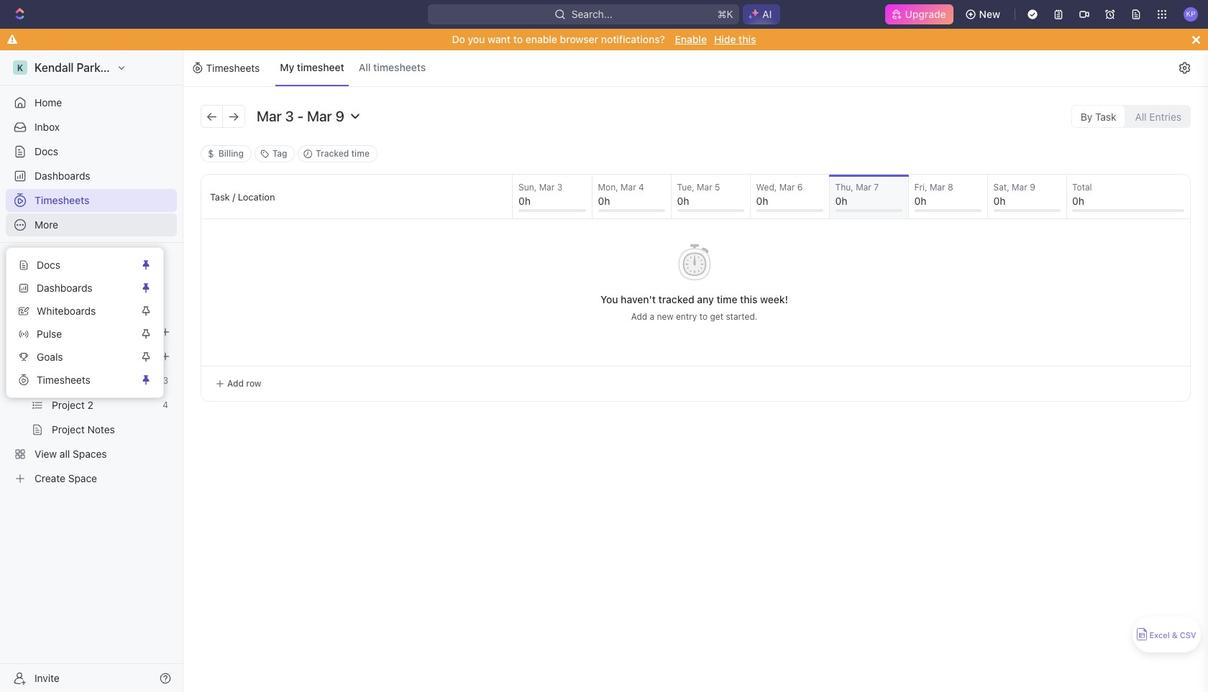 Task type: describe. For each thing, give the bounding box(es) containing it.
inbox link
[[6, 116, 177, 139]]

new
[[657, 311, 674, 322]]

goals link
[[12, 346, 137, 369]]

by task button
[[1072, 105, 1126, 128]]

mar for sat, mar 9 0h
[[1012, 182, 1028, 193]]

pulse
[[37, 328, 62, 340]]

all for all timesheets
[[359, 61, 371, 73]]

1 vertical spatial dashboards
[[37, 282, 93, 294]]

mon,
[[598, 182, 618, 193]]

0h for mon, mar 4 0h
[[598, 195, 610, 207]]

fri, mar 8 0h
[[915, 182, 953, 207]]

0h inside total 0h
[[1072, 195, 1085, 207]]

pulse link
[[12, 323, 137, 346]]

0h for thu, mar 7 0h
[[835, 195, 848, 207]]

by
[[1081, 110, 1093, 123]]

home
[[35, 96, 62, 109]]

you haven't tracked any time this week! add a new entry to get started.
[[601, 293, 788, 322]]

4
[[639, 182, 644, 193]]

0h for sat, mar 9 0h
[[994, 195, 1006, 207]]

sun,
[[519, 182, 537, 193]]

my
[[280, 61, 294, 73]]

excel & csv link
[[1133, 617, 1201, 653]]

home link
[[6, 91, 177, 114]]

search...
[[572, 8, 613, 20]]

haven't
[[621, 293, 656, 306]]

get
[[710, 311, 724, 322]]

invite
[[35, 672, 60, 684]]

you
[[601, 293, 618, 306]]

timesheets
[[373, 61, 426, 73]]

mon, mar 4 0h
[[598, 182, 644, 207]]

excel
[[1150, 631, 1170, 641]]

do
[[452, 33, 465, 45]]

docs inside sidebar navigation
[[35, 145, 58, 158]]

want
[[488, 33, 511, 45]]

⌘k
[[718, 8, 734, 20]]

fri,
[[915, 182, 928, 193]]

wed, mar 6 0h
[[756, 182, 803, 207]]

timesheets link inside sidebar navigation
[[6, 189, 177, 212]]

whiteboards
[[37, 305, 96, 317]]

you
[[468, 33, 485, 45]]

favorites button
[[6, 252, 64, 269]]

tue, mar 5 0h
[[677, 182, 720, 207]]

timesheets for timesheets link within sidebar navigation
[[35, 194, 90, 206]]

tracked
[[659, 293, 695, 306]]

total 0h
[[1072, 182, 1092, 207]]

entries
[[1150, 110, 1182, 123]]

this inside you haven't tracked any time this week! add a new entry to get started.
[[740, 293, 758, 306]]

mar for thu, mar 7 0h
[[856, 182, 872, 193]]

thu, mar 7 0h
[[835, 182, 879, 207]]

sat, mar 9 0h
[[994, 182, 1036, 207]]

thu,
[[835, 182, 854, 193]]

1 vertical spatial docs
[[37, 259, 60, 271]]

upgrade link
[[885, 4, 954, 24]]

new
[[979, 8, 1001, 20]]

spaces
[[12, 279, 42, 290]]

← button
[[201, 105, 223, 127]]

sidebar navigation
[[0, 50, 183, 693]]

sun, mar 3 0h
[[519, 182, 563, 207]]

all timesheets link
[[354, 50, 430, 86]]

any
[[697, 293, 714, 306]]

my timesheet
[[280, 61, 344, 73]]

to inside you haven't tracked any time this week! add a new entry to get started.
[[700, 311, 708, 322]]

8
[[948, 182, 953, 193]]

all entries button
[[1126, 105, 1191, 128]]

mar for mon, mar 4 0h
[[621, 182, 636, 193]]

by task
[[1081, 110, 1117, 123]]

hide
[[714, 33, 736, 45]]

notifications?
[[601, 33, 665, 45]]

7
[[874, 182, 879, 193]]

→
[[228, 108, 240, 124]]

mar for tue, mar 5 0h
[[697, 182, 713, 193]]

favorites
[[12, 255, 49, 265]]

whiteboards link
[[12, 300, 137, 323]]

more
[[35, 219, 58, 231]]

tree inside sidebar navigation
[[6, 296, 177, 491]]

do you want to enable browser notifications? enable hide this
[[452, 33, 756, 45]]

mar for sun, mar 3 0h
[[539, 182, 555, 193]]



Task type: vqa. For each thing, say whether or not it's contained in the screenshot.
6th 0h from the right
yes



Task type: locate. For each thing, give the bounding box(es) containing it.
time
[[717, 293, 738, 306]]

mar left 6
[[780, 182, 795, 193]]

8 0h from the left
[[1072, 195, 1085, 207]]

0 vertical spatial task
[[1095, 110, 1117, 123]]

docs link down more dropdown button at the top
[[12, 254, 137, 277]]

wed,
[[756, 182, 777, 193]]

docs
[[35, 145, 58, 158], [37, 259, 60, 271]]

docs link down inbox link
[[6, 140, 177, 163]]

mar inside sat, mar 9 0h
[[1012, 182, 1028, 193]]

timesheets link
[[6, 189, 177, 212], [12, 369, 137, 392]]

dashboards link
[[6, 165, 177, 188], [12, 277, 137, 300]]

0 vertical spatial docs
[[35, 145, 58, 158]]

&
[[1172, 631, 1178, 641]]

0 vertical spatial all
[[359, 61, 371, 73]]

docs up spaces
[[37, 259, 60, 271]]

0h for fri, mar 8 0h
[[915, 195, 927, 207]]

my timesheet link
[[276, 50, 349, 86]]

1 vertical spatial dashboards link
[[12, 277, 137, 300]]

mar
[[539, 182, 555, 193], [621, 182, 636, 193], [697, 182, 713, 193], [780, 182, 795, 193], [856, 182, 872, 193], [930, 182, 946, 193], [1012, 182, 1028, 193]]

1 vertical spatial timesheets link
[[12, 369, 137, 392]]

timesheet
[[297, 61, 344, 73]]

mar inside tue, mar 5 0h
[[697, 182, 713, 193]]

upgrade
[[905, 8, 946, 20]]

entry
[[676, 311, 697, 322]]

timesheets up more
[[35, 194, 90, 206]]

dashboards inside sidebar navigation
[[35, 170, 90, 182]]

0 horizontal spatial all
[[359, 61, 371, 73]]

mar inside sun, mar 3 0h
[[539, 182, 555, 193]]

5 0h from the left
[[835, 195, 848, 207]]

1 horizontal spatial task
[[1095, 110, 1117, 123]]

dashboards up whiteboards
[[37, 282, 93, 294]]

6 mar from the left
[[930, 182, 946, 193]]

task
[[1095, 110, 1117, 123], [210, 191, 230, 202]]

timesheets for bottommost timesheets link
[[37, 374, 90, 386]]

enable
[[526, 33, 557, 45]]

more button
[[6, 214, 177, 237]]

mar left 9
[[1012, 182, 1028, 193]]

timesheets down 'projects'
[[37, 374, 90, 386]]

0h down the mon,
[[598, 195, 610, 207]]

7 0h from the left
[[994, 195, 1006, 207]]

all for all entries
[[1135, 110, 1147, 123]]

←
[[206, 108, 218, 124]]

mar inside mon, mar 4 0h
[[621, 182, 636, 193]]

/
[[232, 191, 235, 202]]

location
[[238, 191, 275, 202]]

new button
[[959, 3, 1009, 26]]

0 vertical spatial timesheets link
[[6, 189, 177, 212]]

0 vertical spatial dashboards link
[[6, 165, 177, 188]]

tue,
[[677, 182, 695, 193]]

to
[[513, 33, 523, 45], [700, 311, 708, 322]]

→ button
[[223, 105, 245, 127]]

team space
[[35, 326, 91, 338]]

projects
[[43, 350, 81, 363]]

all inside button
[[1135, 110, 1147, 123]]

csv
[[1180, 631, 1197, 641]]

3 mar from the left
[[697, 182, 713, 193]]

0h down the sun,
[[519, 195, 531, 207]]

0h inside sat, mar 9 0h
[[994, 195, 1006, 207]]

0 vertical spatial docs link
[[6, 140, 177, 163]]

task / location
[[210, 191, 275, 202]]

mar left 4
[[621, 182, 636, 193]]

6
[[798, 182, 803, 193]]

excel & csv
[[1150, 631, 1197, 641]]

1 vertical spatial this
[[740, 293, 758, 306]]

timesheets inside sidebar navigation
[[35, 194, 90, 206]]

this
[[739, 33, 756, 45], [740, 293, 758, 306]]

a
[[650, 311, 655, 322]]

2 vertical spatial timesheets
[[37, 374, 90, 386]]

mar inside wed, mar 6 0h
[[780, 182, 795, 193]]

dashboards down inbox
[[35, 170, 90, 182]]

0 vertical spatial timesheets
[[206, 62, 260, 74]]

1 mar from the left
[[539, 182, 555, 193]]

week!
[[760, 293, 788, 306]]

docs down inbox
[[35, 145, 58, 158]]

team
[[35, 326, 60, 338]]

0h down sat,
[[994, 195, 1006, 207]]

browser
[[560, 33, 598, 45]]

3
[[557, 182, 563, 193]]

1 vertical spatial timesheets
[[35, 194, 90, 206]]

mar for fri, mar 8 0h
[[930, 182, 946, 193]]

0 vertical spatial to
[[513, 33, 523, 45]]

0 vertical spatial dashboards
[[35, 170, 90, 182]]

task inside button
[[1095, 110, 1117, 123]]

0 horizontal spatial to
[[513, 33, 523, 45]]

0h down wed, on the top right
[[756, 195, 768, 207]]

0h inside sun, mar 3 0h
[[519, 195, 531, 207]]

0h inside tue, mar 5 0h
[[677, 195, 689, 207]]

sat,
[[994, 182, 1010, 193]]

0h inside mon, mar 4 0h
[[598, 195, 610, 207]]

0h for tue, mar 5 0h
[[677, 195, 689, 207]]

timesheets link up more dropdown button at the top
[[6, 189, 177, 212]]

task left /
[[210, 191, 230, 202]]

space
[[62, 326, 91, 338]]

0 horizontal spatial task
[[210, 191, 230, 202]]

task right by
[[1095, 110, 1117, 123]]

projects link
[[43, 345, 137, 368]]

4 mar from the left
[[780, 182, 795, 193]]

all
[[359, 61, 371, 73], [1135, 110, 1147, 123]]

9
[[1030, 182, 1036, 193]]

dashboards link up whiteboards
[[12, 277, 137, 300]]

all entries
[[1135, 110, 1182, 123]]

1 vertical spatial all
[[1135, 110, 1147, 123]]

0h inside wed, mar 6 0h
[[756, 195, 768, 207]]

dashboards
[[35, 170, 90, 182], [37, 282, 93, 294]]

mar left 5
[[697, 182, 713, 193]]

1 vertical spatial docs link
[[12, 254, 137, 277]]

goals
[[37, 351, 63, 363]]

1 vertical spatial task
[[210, 191, 230, 202]]

1 0h from the left
[[519, 195, 531, 207]]

to right want
[[513, 33, 523, 45]]

to left get
[[700, 311, 708, 322]]

5 mar from the left
[[856, 182, 872, 193]]

0h for sun, mar 3 0h
[[519, 195, 531, 207]]

0h down tue,
[[677, 195, 689, 207]]

mar inside thu, mar 7 0h
[[856, 182, 872, 193]]

1 vertical spatial to
[[700, 311, 708, 322]]

timesheets
[[206, 62, 260, 74], [35, 194, 90, 206], [37, 374, 90, 386]]

mar left 7
[[856, 182, 872, 193]]

this right hide
[[739, 33, 756, 45]]

user group image
[[15, 328, 26, 337]]

mar for wed, mar 6 0h
[[780, 182, 795, 193]]

started.
[[726, 311, 758, 322]]

docs link
[[6, 140, 177, 163], [12, 254, 137, 277]]

0 vertical spatial this
[[739, 33, 756, 45]]

0h inside fri, mar 8 0h
[[915, 195, 927, 207]]

1 horizontal spatial to
[[700, 311, 708, 322]]

2 mar from the left
[[621, 182, 636, 193]]

0h down fri,
[[915, 195, 927, 207]]

6 0h from the left
[[915, 195, 927, 207]]

7 mar from the left
[[1012, 182, 1028, 193]]

tree
[[6, 296, 177, 491]]

add
[[631, 311, 647, 322]]

team space link
[[35, 321, 137, 344]]

mar inside fri, mar 8 0h
[[930, 182, 946, 193]]

1 horizontal spatial all
[[1135, 110, 1147, 123]]

4 0h from the left
[[756, 195, 768, 207]]

total
[[1072, 182, 1092, 193]]

2 0h from the left
[[598, 195, 610, 207]]

this up started.
[[740, 293, 758, 306]]

timesheets up →
[[206, 62, 260, 74]]

timesheets link down 'projects'
[[12, 369, 137, 392]]

inbox
[[35, 121, 60, 133]]

mar left 3
[[539, 182, 555, 193]]

all left entries
[[1135, 110, 1147, 123]]

all timesheets
[[359, 61, 426, 73]]

enable
[[675, 33, 707, 45]]

0h down total
[[1072, 195, 1085, 207]]

0h inside thu, mar 7 0h
[[835, 195, 848, 207]]

all left timesheets at the left of the page
[[359, 61, 371, 73]]

0h down thu,
[[835, 195, 848, 207]]

tree containing team space
[[6, 296, 177, 491]]

mar left 8
[[930, 182, 946, 193]]

5
[[715, 182, 720, 193]]

3 0h from the left
[[677, 195, 689, 207]]

0h for wed, mar 6 0h
[[756, 195, 768, 207]]

dashboards link down inbox link
[[6, 165, 177, 188]]



